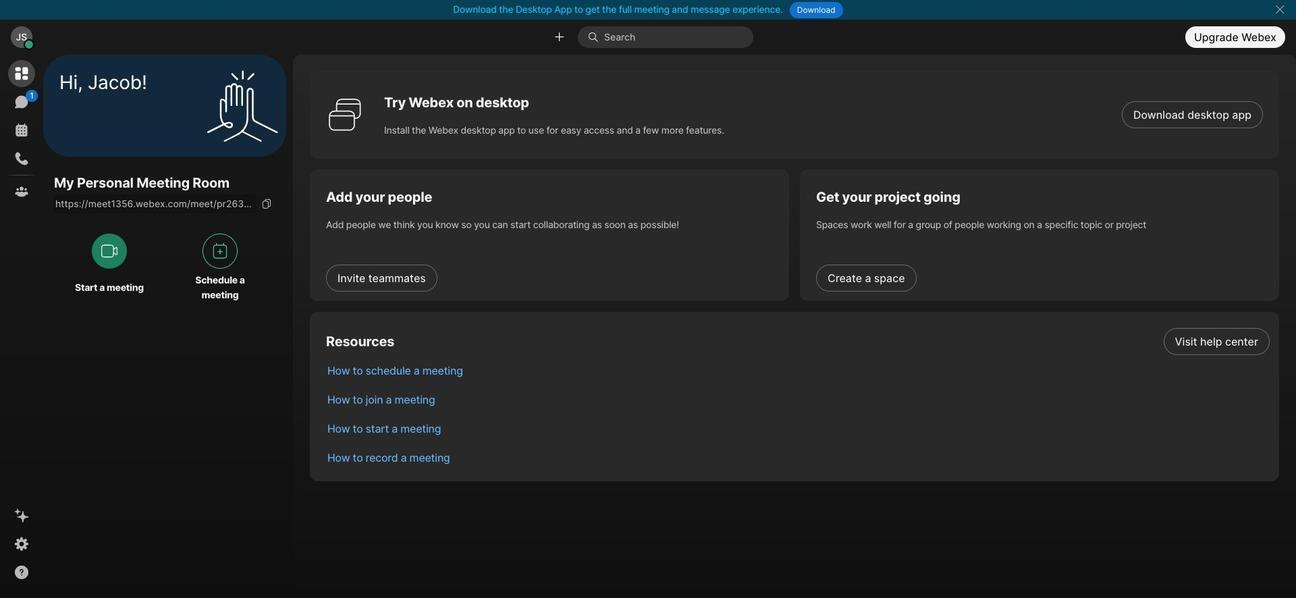 Task type: describe. For each thing, give the bounding box(es) containing it.
3 list item from the top
[[317, 385, 1280, 414]]

two hands high fiving image
[[202, 65, 283, 146]]

1 list item from the top
[[317, 327, 1280, 356]]



Task type: locate. For each thing, give the bounding box(es) containing it.
2 list item from the top
[[317, 356, 1280, 385]]

navigation
[[0, 55, 43, 598]]

list item
[[317, 327, 1280, 356], [317, 356, 1280, 385], [317, 385, 1280, 414], [317, 414, 1280, 443], [317, 443, 1280, 472]]

5 list item from the top
[[317, 443, 1280, 472]]

webex tab list
[[8, 60, 38, 205]]

cancel_16 image
[[1275, 4, 1286, 15]]

None text field
[[54, 195, 257, 214]]

4 list item from the top
[[317, 414, 1280, 443]]



